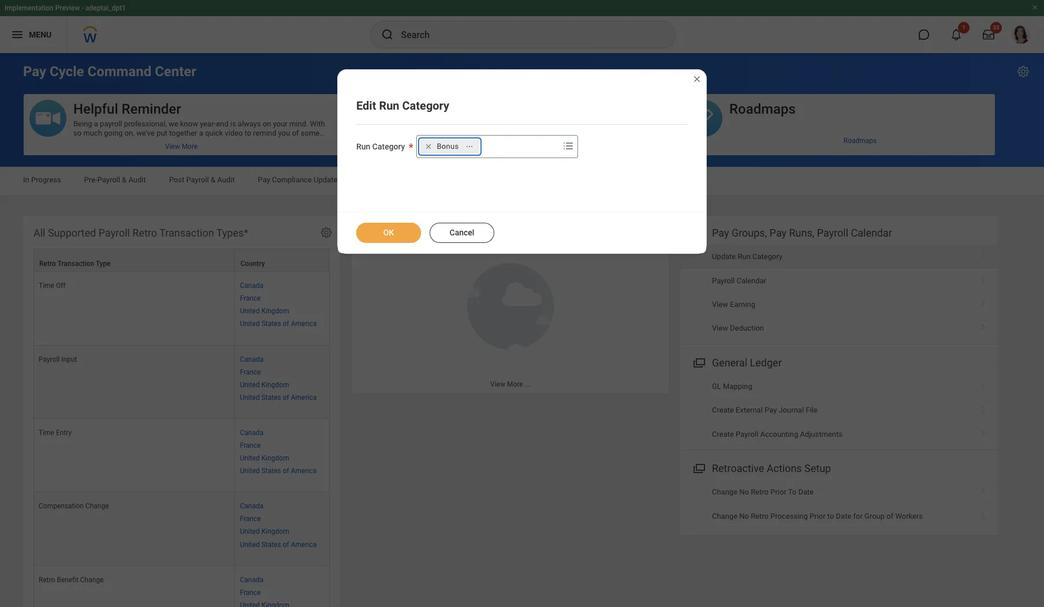 Task type: vqa. For each thing, say whether or not it's contained in the screenshot.
Entry UNITED STATES OF AMERICA link
yes



Task type: locate. For each thing, give the bounding box(es) containing it.
3 france from the top
[[240, 442, 261, 450]]

0 vertical spatial no
[[740, 488, 749, 497]]

no down change no retro prior to date
[[740, 512, 749, 521]]

pre-payroll & audit
[[84, 176, 146, 184]]

3 chevron right image from the top
[[977, 320, 992, 332]]

america for compensation change
[[291, 541, 317, 549]]

row
[[34, 249, 330, 272], [34, 272, 330, 346], [34, 346, 330, 419], [34, 419, 330, 493], [34, 493, 330, 567], [34, 567, 330, 608]]

general
[[713, 357, 748, 369]]

adeptai_dpt1
[[86, 4, 126, 12]]

2 united states of america link from the top
[[240, 392, 317, 402]]

6 row from the top
[[34, 567, 330, 608]]

chevron right image inside change no retro prior to date link
[[977, 484, 992, 496]]

3 chevron right image from the top
[[977, 426, 992, 438]]

run right update
[[738, 253, 751, 261]]

cancel
[[450, 228, 475, 238]]

time left off
[[39, 282, 54, 290]]

end
[[216, 120, 229, 128]]

1 items selected list from the top
[[240, 280, 325, 338]]

5 canada from the top
[[240, 577, 264, 585]]

4 america from the top
[[291, 541, 317, 549]]

being
[[73, 120, 92, 128]]

chevron right image for create external pay journal file
[[977, 402, 992, 414]]

journal
[[779, 406, 804, 415]]

0 vertical spatial run
[[379, 99, 400, 113]]

& right pre-
[[122, 176, 127, 184]]

category for edit run category
[[403, 99, 450, 113]]

0 vertical spatial date
[[799, 488, 814, 497]]

implementation
[[5, 4, 54, 12]]

2 list from the top
[[681, 375, 999, 447]]

items selected list for compensation change
[[240, 501, 325, 559]]

we
[[169, 120, 178, 128]]

file
[[806, 406, 818, 415]]

items selected list
[[240, 280, 325, 338], [240, 353, 325, 412], [240, 427, 325, 486], [240, 501, 325, 559], [240, 574, 325, 608]]

3 canada from the top
[[240, 429, 264, 437]]

close payroll totals and percentages image
[[693, 75, 702, 84]]

canada link for time off
[[240, 280, 264, 290]]

implementation preview -   adeptai_dpt1
[[5, 4, 126, 12]]

for
[[854, 512, 863, 521]]

0 vertical spatial create
[[713, 406, 734, 415]]

chevron right image
[[977, 272, 992, 284], [977, 296, 992, 308], [977, 320, 992, 332], [977, 402, 992, 414], [977, 484, 992, 496], [977, 508, 992, 520]]

payroll inside the latest payroll compliance updates can always be found by clicking the link below!
[[437, 120, 459, 128]]

cycle inside pay cycle events awaiting action element
[[382, 227, 407, 239]]

5 items selected list from the top
[[240, 574, 325, 608]]

remind
[[253, 129, 277, 138]]

2 chevron right image from the top
[[977, 378, 992, 390]]

a up "much"
[[94, 120, 98, 128]]

items selected list for time off
[[240, 280, 325, 338]]

5 france from the top
[[240, 589, 261, 597]]

1 vertical spatial transaction
[[57, 260, 94, 268]]

3 states from the top
[[262, 468, 281, 476]]

calendar down update run category
[[737, 277, 767, 285]]

tab inside main content
[[365, 168, 442, 195]]

2 vertical spatial chevron right image
[[977, 426, 992, 438]]

payroll right the post at the top
[[186, 176, 209, 184]]

payroll left input
[[39, 356, 60, 364]]

4 united from the top
[[240, 394, 260, 402]]

3 america from the top
[[291, 468, 317, 476]]

prompts image
[[562, 139, 576, 153]]

1 vertical spatial category
[[373, 142, 405, 151]]

0 horizontal spatial always
[[238, 120, 261, 128]]

retro up time off
[[39, 260, 56, 268]]

date right 'to'
[[799, 488, 814, 497]]

your
[[273, 120, 288, 128], [183, 138, 197, 147]]

1 states from the top
[[262, 320, 281, 328]]

payroll down compliance
[[466, 143, 487, 151]]

united states of america
[[240, 320, 317, 328], [240, 394, 317, 402], [240, 468, 317, 476], [240, 541, 317, 549]]

payroll compliance updates down updates
[[466, 143, 553, 151]]

1 vertical spatial date
[[837, 512, 852, 521]]

menu group image
[[691, 225, 707, 240], [691, 355, 707, 370]]

1 vertical spatial cycle
[[382, 227, 407, 239]]

2 united states of america from the top
[[240, 394, 317, 402]]

create payroll accounting adjustments
[[713, 430, 843, 439]]

bonus
[[437, 142, 459, 151]]

chevron right image for change no retro prior to date
[[977, 484, 992, 496]]

1 audit from the left
[[129, 176, 146, 184]]

1 vertical spatial your
[[183, 138, 197, 147]]

update run category list item
[[681, 245, 999, 269]]

pay for pay cycle events awaiting action
[[362, 227, 379, 239]]

1 chevron right image from the top
[[977, 249, 992, 260]]

of for off
[[283, 320, 289, 328]]

transaction up off
[[57, 260, 94, 268]]

4 united states of america from the top
[[240, 541, 317, 549]]

0 vertical spatial chevron right image
[[977, 249, 992, 260]]

to down we've
[[141, 138, 147, 147]]

view deduction link
[[681, 317, 999, 341]]

of for change
[[283, 541, 289, 549]]

0 vertical spatial cycle
[[50, 64, 84, 80]]

time off
[[39, 282, 66, 290]]

1 time from the top
[[39, 282, 54, 290]]

2 payroll from the left
[[437, 120, 459, 128]]

updates
[[525, 101, 576, 117], [527, 143, 553, 151], [314, 176, 342, 184]]

chevron right image inside view deduction link
[[977, 320, 992, 332]]

updates up can
[[525, 101, 576, 117]]

3 united states of america from the top
[[240, 468, 317, 476]]

united kingdom
[[240, 308, 289, 316], [240, 381, 289, 389], [240, 455, 289, 463], [240, 528, 289, 537]]

chevron right image inside 'update run category' "link"
[[977, 249, 992, 260]]

0 vertical spatial payroll compliance updates
[[402, 101, 576, 117]]

1 canada link from the top
[[240, 280, 264, 290]]

0 vertical spatial category
[[403, 99, 450, 113]]

1 horizontal spatial prior
[[810, 512, 826, 521]]

1 united kingdom link from the top
[[240, 305, 289, 316]]

5 chevron right image from the top
[[977, 484, 992, 496]]

in progress
[[23, 176, 61, 184]]

put
[[157, 129, 167, 138]]

payroll inside being a payroll professional, we know year-end is always on your mind. with so much going on, we've put together a quick video to remind you of some important concepts to help keep your stress down!
[[100, 120, 122, 128]]

change down change no retro prior to date
[[713, 512, 738, 521]]

united states of america link
[[240, 318, 317, 328], [240, 392, 317, 402], [240, 465, 317, 476], [240, 539, 317, 549]]

items selected list for retro benefit change
[[240, 574, 325, 608]]

menu group image left 'general'
[[691, 355, 707, 370]]

2 canada link from the top
[[240, 353, 264, 364]]

8 united from the top
[[240, 541, 260, 549]]

general ledger
[[713, 357, 782, 369]]

view left deduction
[[713, 324, 729, 333]]

1 france from the top
[[240, 295, 261, 303]]

2 france link from the top
[[240, 366, 261, 377]]

5 row from the top
[[34, 493, 330, 567]]

1 vertical spatial chevron right image
[[977, 378, 992, 390]]

change down retroactive on the right of the page
[[713, 488, 738, 497]]

some
[[301, 129, 320, 138]]

chevron right image inside create external pay journal file link
[[977, 402, 992, 414]]

transaction left types*
[[160, 227, 214, 239]]

payroll compliance updates up compliance
[[402, 101, 576, 117]]

list containing update run category
[[681, 245, 999, 341]]

compliance down updates
[[489, 143, 526, 151]]

0 horizontal spatial payroll
[[100, 120, 122, 128]]

france for time off
[[240, 295, 261, 303]]

4 france from the top
[[240, 516, 261, 524]]

chevron right image for payroll calendar
[[977, 272, 992, 284]]

france for compensation change
[[240, 516, 261, 524]]

2 horizontal spatial to
[[828, 512, 835, 521]]

1 vertical spatial prior
[[810, 512, 826, 521]]

1 horizontal spatial payroll
[[437, 120, 459, 128]]

always left be
[[544, 120, 567, 128]]

ok button
[[357, 223, 421, 243]]

1 horizontal spatial run
[[379, 99, 400, 113]]

4 united states of america link from the top
[[240, 539, 317, 549]]

france link for time entry
[[240, 440, 261, 450]]

change right compensation
[[85, 503, 109, 511]]

compliance
[[448, 101, 521, 117], [489, 143, 526, 151], [272, 176, 312, 184]]

payroll for payroll
[[437, 120, 459, 128]]

menu group image
[[691, 461, 707, 476]]

2 row from the top
[[34, 272, 330, 346]]

1 united states of america link from the top
[[240, 318, 317, 328]]

audit down down!
[[217, 176, 235, 184]]

pay inside list
[[765, 406, 777, 415]]

run right edit
[[379, 99, 400, 113]]

tab list
[[12, 168, 1033, 195]]

4 united kingdom from the top
[[240, 528, 289, 537]]

4 items selected list from the top
[[240, 501, 325, 559]]

list containing gl mapping
[[681, 375, 999, 447]]

&
[[122, 176, 127, 184], [211, 176, 216, 184]]

2 create from the top
[[713, 430, 734, 439]]

1 united kingdom from the top
[[240, 308, 289, 316]]

1 horizontal spatial transaction
[[160, 227, 214, 239]]

updates down some
[[314, 176, 342, 184]]

2 states from the top
[[262, 394, 281, 402]]

0 horizontal spatial a
[[94, 120, 98, 128]]

implementation preview -   adeptai_dpt1 banner
[[0, 0, 1045, 53]]

updates inside tab list
[[314, 176, 342, 184]]

date left for
[[837, 512, 852, 521]]

1 france link from the top
[[240, 293, 261, 303]]

payroll up 'update run category' "link"
[[818, 227, 849, 239]]

all supported payroll retro transaction types* element
[[23, 216, 340, 608]]

cycle left events
[[382, 227, 407, 239]]

2 audit from the left
[[217, 176, 235, 184]]

prior right processing
[[810, 512, 826, 521]]

1 horizontal spatial &
[[211, 176, 216, 184]]

2 vertical spatial run
[[738, 253, 751, 261]]

1 kingdom from the top
[[262, 308, 289, 316]]

tab list containing in progress
[[12, 168, 1033, 195]]

3 list from the top
[[681, 481, 999, 529]]

1 no from the top
[[740, 488, 749, 497]]

related actions image
[[466, 143, 474, 151]]

pay cycle events awaiting action element
[[352, 216, 669, 394]]

4 states from the top
[[262, 541, 281, 549]]

2 always from the left
[[544, 120, 567, 128]]

cycle
[[50, 64, 84, 80], [382, 227, 407, 239]]

4 chevron right image from the top
[[977, 402, 992, 414]]

united
[[240, 308, 260, 316], [240, 320, 260, 328], [240, 381, 260, 389], [240, 394, 260, 402], [240, 455, 260, 463], [240, 468, 260, 476], [240, 528, 260, 537], [240, 541, 260, 549]]

1 horizontal spatial calendar
[[852, 227, 893, 239]]

2 time from the top
[[39, 429, 54, 437]]

0 horizontal spatial prior
[[771, 488, 787, 497]]

6 chevron right image from the top
[[977, 508, 992, 520]]

time entry
[[39, 429, 72, 437]]

4 united kingdom link from the top
[[240, 526, 289, 537]]

1 list from the top
[[681, 245, 999, 341]]

always inside the latest payroll compliance updates can always be found by clicking the link below!
[[544, 120, 567, 128]]

2 chevron right image from the top
[[977, 296, 992, 308]]

0 horizontal spatial cycle
[[50, 64, 84, 80]]

1 horizontal spatial a
[[199, 129, 203, 138]]

tab
[[365, 168, 442, 195]]

2 vertical spatial category
[[753, 253, 783, 261]]

view more ...
[[491, 381, 530, 389]]

payroll up going
[[100, 120, 122, 128]]

0 vertical spatial view
[[713, 300, 729, 309]]

america for time off
[[291, 320, 317, 328]]

1 horizontal spatial date
[[837, 512, 852, 521]]

country
[[241, 260, 265, 268]]

chevron right image inside create payroll accounting adjustments link
[[977, 426, 992, 438]]

1 horizontal spatial audit
[[217, 176, 235, 184]]

preview
[[55, 4, 80, 12]]

types*
[[217, 227, 249, 239]]

2 horizontal spatial run
[[738, 253, 751, 261]]

category down below! on the left of the page
[[373, 142, 405, 151]]

category for update run category
[[753, 253, 783, 261]]

run down edit
[[357, 142, 371, 151]]

1 canada from the top
[[240, 282, 264, 290]]

to right video
[[245, 129, 251, 138]]

2 canada from the top
[[240, 356, 264, 364]]

0 horizontal spatial date
[[799, 488, 814, 497]]

view deduction
[[713, 324, 765, 333]]

chevron right image inside view earning link
[[977, 296, 992, 308]]

view for view more ...
[[491, 381, 506, 389]]

2 united kingdom link from the top
[[240, 379, 289, 389]]

2 kingdom from the top
[[262, 381, 289, 389]]

chevron right image inside payroll calendar link
[[977, 272, 992, 284]]

1 vertical spatial view
[[713, 324, 729, 333]]

view for view earning
[[713, 300, 729, 309]]

down!
[[222, 138, 242, 147]]

0 horizontal spatial &
[[122, 176, 127, 184]]

time left entry
[[39, 429, 54, 437]]

edit run category dialog
[[337, 69, 707, 254]]

2 vertical spatial to
[[828, 512, 835, 521]]

& right the post at the top
[[211, 176, 216, 184]]

update
[[713, 253, 736, 261]]

create external pay journal file
[[713, 406, 818, 415]]

menu group image left the groups,
[[691, 225, 707, 240]]

prior left 'to'
[[771, 488, 787, 497]]

transaction
[[160, 227, 214, 239], [57, 260, 94, 268]]

retro up retro transaction type popup button
[[133, 227, 157, 239]]

1 row from the top
[[34, 249, 330, 272]]

2 france from the top
[[240, 368, 261, 377]]

5 canada link from the top
[[240, 574, 264, 585]]

3 united states of america link from the top
[[240, 465, 317, 476]]

change no retro processing prior to date for group of workers link
[[681, 505, 999, 529]]

category down the groups,
[[753, 253, 783, 261]]

category up latest at the top of page
[[403, 99, 450, 113]]

4 row from the top
[[34, 419, 330, 493]]

4 canada from the top
[[240, 503, 264, 511]]

1 united from the top
[[240, 308, 260, 316]]

list
[[681, 245, 999, 341], [681, 375, 999, 447], [681, 481, 999, 529]]

view left more
[[491, 381, 506, 389]]

america for payroll input
[[291, 394, 317, 402]]

of for entry
[[283, 468, 289, 476]]

always right is
[[238, 120, 261, 128]]

calendar up 'update run category' "link"
[[852, 227, 893, 239]]

1 vertical spatial roadmaps
[[844, 137, 877, 145]]

0 vertical spatial list
[[681, 245, 999, 341]]

view more ... link
[[352, 375, 669, 394]]

category inside "link"
[[753, 253, 783, 261]]

your up you
[[273, 120, 288, 128]]

3 row from the top
[[34, 346, 330, 419]]

keep
[[165, 138, 181, 147]]

united states of america for compensation change
[[240, 541, 317, 549]]

roadmaps link
[[680, 132, 996, 149]]

your down together
[[183, 138, 197, 147]]

canada link for time entry
[[240, 427, 264, 437]]

payroll inside row
[[39, 356, 60, 364]]

chevron right image inside change no retro processing prior to date for group of workers link
[[977, 508, 992, 520]]

entry
[[56, 429, 72, 437]]

4 france link from the top
[[240, 513, 261, 524]]

a down year-
[[199, 129, 203, 138]]

united states of america link for compensation change
[[240, 539, 317, 549]]

1 vertical spatial calendar
[[737, 277, 767, 285]]

pay for pay groups, pay runs, payroll calendar
[[713, 227, 730, 239]]

main content
[[0, 53, 1045, 608]]

3 canada link from the top
[[240, 427, 264, 437]]

gl mapping link
[[681, 375, 999, 399]]

1 vertical spatial menu group image
[[691, 355, 707, 370]]

retro down retroactive actions setup
[[751, 488, 769, 497]]

view left earning
[[713, 300, 729, 309]]

category
[[403, 99, 450, 113], [373, 142, 405, 151], [753, 253, 783, 261]]

0 vertical spatial time
[[39, 282, 54, 290]]

view inside pay cycle events awaiting action element
[[491, 381, 506, 389]]

0 vertical spatial roadmaps
[[730, 101, 796, 117]]

2 vertical spatial list
[[681, 481, 999, 529]]

2 & from the left
[[211, 176, 216, 184]]

list containing change no retro prior to date
[[681, 481, 999, 529]]

1 vertical spatial no
[[740, 512, 749, 521]]

post
[[169, 176, 184, 184]]

1 horizontal spatial roadmaps
[[844, 137, 877, 145]]

supported
[[48, 227, 96, 239]]

payroll input
[[39, 356, 77, 364]]

pay
[[23, 64, 46, 80], [258, 176, 270, 184], [362, 227, 379, 239], [713, 227, 730, 239], [770, 227, 787, 239], [765, 406, 777, 415]]

a
[[94, 120, 98, 128], [199, 129, 203, 138]]

1 america from the top
[[291, 320, 317, 328]]

1 payroll from the left
[[100, 120, 122, 128]]

events
[[410, 227, 440, 239]]

latest
[[416, 120, 435, 128]]

0 horizontal spatial roadmaps
[[730, 101, 796, 117]]

view for view deduction
[[713, 324, 729, 333]]

1 vertical spatial create
[[713, 430, 734, 439]]

2 vertical spatial compliance
[[272, 176, 312, 184]]

link
[[650, 120, 661, 128]]

0 horizontal spatial calendar
[[737, 277, 767, 285]]

external
[[736, 406, 763, 415]]

0 horizontal spatial to
[[141, 138, 147, 147]]

payroll right latest at the top of page
[[437, 120, 459, 128]]

adjustments
[[801, 430, 843, 439]]

the
[[637, 120, 648, 128]]

4 kingdom from the top
[[262, 528, 289, 537]]

1 vertical spatial time
[[39, 429, 54, 437]]

no for prior
[[740, 488, 749, 497]]

2 vertical spatial updates
[[314, 176, 342, 184]]

1 horizontal spatial to
[[245, 129, 251, 138]]

benefit
[[57, 577, 78, 585]]

payroll
[[100, 120, 122, 128], [437, 120, 459, 128]]

compliance up compliance
[[448, 101, 521, 117]]

create down gl
[[713, 406, 734, 415]]

1 chevron right image from the top
[[977, 272, 992, 284]]

2 united kingdom from the top
[[240, 381, 289, 389]]

4 canada link from the top
[[240, 501, 264, 511]]

0 vertical spatial your
[[273, 120, 288, 128]]

0 horizontal spatial transaction
[[57, 260, 94, 268]]

action
[[486, 227, 515, 239]]

united states of america link for payroll input
[[240, 392, 317, 402]]

5 france link from the top
[[240, 587, 261, 597]]

chevron right image for accounting
[[977, 426, 992, 438]]

audit left the post at the top
[[129, 176, 146, 184]]

america for time entry
[[291, 468, 317, 476]]

3 items selected list from the top
[[240, 427, 325, 486]]

canada for payroll input
[[240, 356, 264, 364]]

pay cycle events awaiting action
[[362, 227, 515, 239]]

chevron right image
[[977, 249, 992, 260], [977, 378, 992, 390], [977, 426, 992, 438]]

1 horizontal spatial always
[[544, 120, 567, 128]]

setup
[[805, 463, 832, 475]]

no down retroactive on the right of the page
[[740, 488, 749, 497]]

0 vertical spatial prior
[[771, 488, 787, 497]]

3 united kingdom link from the top
[[240, 453, 289, 463]]

1 & from the left
[[122, 176, 127, 184]]

compliance inside tab list
[[272, 176, 312, 184]]

3 kingdom from the top
[[262, 455, 289, 463]]

groups,
[[732, 227, 768, 239]]

2 items selected list from the top
[[240, 353, 325, 412]]

you
[[278, 129, 290, 138]]

1 vertical spatial list
[[681, 375, 999, 447]]

0 horizontal spatial audit
[[129, 176, 146, 184]]

audit
[[129, 176, 146, 184], [217, 176, 235, 184]]

states for input
[[262, 394, 281, 402]]

3 united kingdom from the top
[[240, 455, 289, 463]]

going
[[104, 129, 123, 138]]

france for payroll input
[[240, 368, 261, 377]]

prior
[[771, 488, 787, 497], [810, 512, 826, 521]]

gl
[[713, 382, 722, 391]]

pay inside tab list
[[258, 176, 270, 184]]

2 america from the top
[[291, 394, 317, 402]]

change right benefit
[[80, 577, 104, 585]]

know
[[180, 120, 198, 128]]

united kingdom for time off
[[240, 308, 289, 316]]

states for change
[[262, 541, 281, 549]]

1 create from the top
[[713, 406, 734, 415]]

compliance down you
[[272, 176, 312, 184]]

1 united states of america from the top
[[240, 320, 317, 328]]

0 vertical spatial menu group image
[[691, 225, 707, 240]]

0 horizontal spatial run
[[357, 142, 371, 151]]

3 france link from the top
[[240, 440, 261, 450]]

1 horizontal spatial cycle
[[382, 227, 407, 239]]

1 always from the left
[[238, 120, 261, 128]]

2 menu group image from the top
[[691, 355, 707, 370]]

2 vertical spatial view
[[491, 381, 506, 389]]

1 vertical spatial to
[[141, 138, 147, 147]]

bonus, press delete to clear value. option
[[421, 140, 479, 154]]

row containing compensation change
[[34, 493, 330, 567]]

updates down the latest payroll compliance updates can always be found by clicking the link below!
[[527, 143, 553, 151]]

payroll
[[402, 101, 444, 117], [466, 143, 487, 151], [97, 176, 120, 184], [186, 176, 209, 184], [99, 227, 130, 239], [818, 227, 849, 239], [713, 277, 735, 285], [39, 356, 60, 364], [736, 430, 759, 439]]

cycle up "helpful"
[[50, 64, 84, 80]]

2 no from the top
[[740, 512, 749, 521]]

chevron right image inside gl mapping link
[[977, 378, 992, 390]]

run inside "link"
[[738, 253, 751, 261]]

to down change no retro prior to date link
[[828, 512, 835, 521]]

no
[[740, 488, 749, 497], [740, 512, 749, 521]]

create up retroactive on the right of the page
[[713, 430, 734, 439]]

1 menu group image from the top
[[691, 225, 707, 240]]



Task type: describe. For each thing, give the bounding box(es) containing it.
1 vertical spatial updates
[[527, 143, 553, 151]]

center
[[155, 64, 197, 80]]

audit for pre-payroll & audit
[[129, 176, 146, 184]]

0 vertical spatial compliance
[[448, 101, 521, 117]]

the latest payroll compliance updates can always be found by clicking the link below!
[[402, 120, 661, 138]]

& for pre-payroll & audit
[[122, 176, 127, 184]]

states for entry
[[262, 468, 281, 476]]

menu group image for general ledger
[[691, 355, 707, 370]]

create external pay journal file link
[[681, 399, 999, 423]]

united kingdom link for off
[[240, 305, 289, 316]]

of inside being a payroll professional, we know year-end is always on your mind. with so much going on, we've put together a quick video to remind you of some important concepts to help keep your stress down!
[[292, 129, 299, 138]]

progress
[[31, 176, 61, 184]]

quick
[[205, 129, 223, 138]]

1 horizontal spatial your
[[273, 120, 288, 128]]

canada link for retro benefit change
[[240, 574, 264, 585]]

retro inside popup button
[[39, 260, 56, 268]]

united states of america link for time off
[[240, 318, 317, 328]]

we've
[[136, 129, 155, 138]]

edit
[[357, 99, 376, 113]]

united states of america for time entry
[[240, 468, 317, 476]]

tab list inside main content
[[12, 168, 1033, 195]]

retroactive
[[713, 463, 765, 475]]

list for setup
[[681, 481, 999, 529]]

by
[[600, 120, 608, 128]]

accounting
[[761, 430, 799, 439]]

cancel button
[[430, 223, 495, 243]]

kingdom for input
[[262, 381, 289, 389]]

be
[[569, 120, 577, 128]]

pay compliance updates
[[258, 176, 342, 184]]

ledger
[[750, 357, 782, 369]]

all supported payroll retro transaction types*
[[34, 227, 249, 239]]

chevron right image for change no retro processing prior to date for group of workers
[[977, 508, 992, 520]]

inbox large image
[[984, 29, 995, 40]]

create for create external pay journal file
[[713, 406, 734, 415]]

run for update
[[738, 253, 751, 261]]

mind.
[[289, 120, 308, 128]]

search image
[[381, 28, 394, 42]]

time for time off
[[39, 282, 54, 290]]

found
[[579, 120, 599, 128]]

workers
[[896, 512, 923, 521]]

mapping
[[724, 382, 753, 391]]

update run category
[[713, 253, 783, 261]]

retro down change no retro prior to date
[[751, 512, 769, 521]]

earning
[[731, 300, 756, 309]]

notifications large image
[[951, 29, 963, 40]]

chevron right image for view earning
[[977, 296, 992, 308]]

pay for pay cycle command center
[[23, 64, 46, 80]]

payroll for helpful
[[100, 120, 122, 128]]

type
[[96, 260, 111, 268]]

time for time entry
[[39, 429, 54, 437]]

actions
[[767, 463, 802, 475]]

help
[[149, 138, 163, 147]]

united kingdom for payroll input
[[240, 381, 289, 389]]

row containing payroll input
[[34, 346, 330, 419]]

configure this page image
[[1017, 65, 1031, 79]]

create for create payroll accounting adjustments
[[713, 430, 734, 439]]

gl mapping
[[713, 382, 753, 391]]

kingdom for change
[[262, 528, 289, 537]]

always inside being a payroll professional, we know year-end is always on your mind. with so much going on, we've put together a quick video to remind you of some important concepts to help keep your stress down!
[[238, 120, 261, 128]]

...
[[525, 381, 530, 389]]

below!
[[402, 129, 424, 138]]

video
[[225, 129, 243, 138]]

france link for compensation change
[[240, 513, 261, 524]]

run for edit
[[379, 99, 400, 113]]

profile logan mcneil element
[[1006, 22, 1038, 47]]

0 vertical spatial calendar
[[852, 227, 893, 239]]

6 united from the top
[[240, 468, 260, 476]]

cycle for events
[[382, 227, 407, 239]]

x small image
[[423, 141, 435, 153]]

so
[[73, 129, 82, 138]]

main content containing pay cycle command center
[[0, 53, 1045, 608]]

pay for pay compliance updates
[[258, 176, 270, 184]]

awaiting
[[443, 227, 483, 239]]

1 vertical spatial run
[[357, 142, 371, 151]]

to
[[789, 488, 797, 497]]

row containing time entry
[[34, 419, 330, 493]]

kingdom for entry
[[262, 455, 289, 463]]

the
[[402, 120, 414, 128]]

items selected list for time entry
[[240, 427, 325, 486]]

1 vertical spatial compliance
[[489, 143, 526, 151]]

payroll calendar
[[713, 277, 767, 285]]

row containing retro transaction type
[[34, 249, 330, 272]]

change no retro prior to date link
[[681, 481, 999, 505]]

payroll down external
[[736, 430, 759, 439]]

compensation
[[39, 503, 84, 511]]

can
[[530, 120, 542, 128]]

row containing retro benefit change
[[34, 567, 330, 608]]

united states of america for payroll input
[[240, 394, 317, 402]]

transaction inside popup button
[[57, 260, 94, 268]]

3 united from the top
[[240, 381, 260, 389]]

country button
[[235, 250, 329, 272]]

united states of america for time off
[[240, 320, 317, 328]]

in
[[23, 176, 29, 184]]

1 vertical spatial payroll compliance updates
[[466, 143, 553, 151]]

payroll down update
[[713, 277, 735, 285]]

chevron right image for category
[[977, 249, 992, 260]]

0 vertical spatial to
[[245, 129, 251, 138]]

audit for post payroll & audit
[[217, 176, 235, 184]]

canada link for compensation change
[[240, 501, 264, 511]]

of for input
[[283, 394, 289, 402]]

command
[[88, 64, 151, 80]]

states for off
[[262, 320, 281, 328]]

compliance
[[461, 120, 499, 128]]

0 vertical spatial updates
[[525, 101, 576, 117]]

stress
[[199, 138, 220, 147]]

7 united from the top
[[240, 528, 260, 537]]

payroll compliance updates link
[[352, 138, 667, 155]]

professional,
[[124, 120, 167, 128]]

cycle for command
[[50, 64, 84, 80]]

create payroll accounting adjustments link
[[681, 423, 999, 447]]

all
[[34, 227, 45, 239]]

update run category link
[[681, 245, 999, 269]]

row containing time off
[[34, 272, 330, 346]]

together
[[169, 129, 197, 138]]

united kingdom for time entry
[[240, 455, 289, 463]]

payroll up type
[[99, 227, 130, 239]]

roadmaps inside button
[[730, 101, 796, 117]]

retro benefit change
[[39, 577, 104, 585]]

5 united from the top
[[240, 455, 260, 463]]

post payroll & audit
[[169, 176, 235, 184]]

france link for retro benefit change
[[240, 587, 261, 597]]

edit run category
[[357, 99, 450, 113]]

payroll up latest at the top of page
[[402, 101, 444, 117]]

pre-
[[84, 176, 97, 184]]

bonus element
[[437, 142, 459, 152]]

runs,
[[790, 227, 815, 239]]

pay groups, pay runs, payroll calendar
[[713, 227, 893, 239]]

kingdom for off
[[262, 308, 289, 316]]

list for pay
[[681, 245, 999, 341]]

canada for time entry
[[240, 429, 264, 437]]

canada for time off
[[240, 282, 264, 290]]

items selected list for payroll input
[[240, 353, 325, 412]]

canada for retro benefit change
[[240, 577, 264, 585]]

close environment banner image
[[1032, 4, 1039, 11]]

input
[[61, 356, 77, 364]]

chevron right image for view deduction
[[977, 320, 992, 332]]

on
[[263, 120, 271, 128]]

france for retro benefit change
[[240, 589, 261, 597]]

menu group image for pay groups, pay runs, payroll calendar
[[691, 225, 707, 240]]

clicking
[[610, 120, 636, 128]]

canada for compensation change
[[240, 503, 264, 511]]

-
[[82, 4, 84, 12]]

view earning
[[713, 300, 756, 309]]

run category
[[357, 142, 405, 151]]

united kingdom link for entry
[[240, 453, 289, 463]]

united kingdom link for change
[[240, 526, 289, 537]]

no for processing
[[740, 512, 749, 521]]

france link for time off
[[240, 293, 261, 303]]

updates
[[501, 120, 528, 128]]

is
[[230, 120, 236, 128]]

helpful reminder
[[73, 101, 181, 117]]

0 horizontal spatial your
[[183, 138, 197, 147]]

payroll down the concepts
[[97, 176, 120, 184]]

canada link for payroll input
[[240, 353, 264, 364]]

0 vertical spatial transaction
[[160, 227, 214, 239]]

france link for payroll input
[[240, 366, 261, 377]]

retro transaction type button
[[34, 250, 235, 272]]

& for post payroll & audit
[[211, 176, 216, 184]]

united kingdom link for input
[[240, 379, 289, 389]]

pay cycle command center
[[23, 64, 197, 80]]

france for time entry
[[240, 442, 261, 450]]

retroactive actions setup
[[713, 463, 832, 475]]

united kingdom for compensation change
[[240, 528, 289, 537]]

united states of america link for time entry
[[240, 465, 317, 476]]

roadmaps button
[[680, 94, 996, 138]]

2 united from the top
[[240, 320, 260, 328]]

retro transaction type
[[39, 260, 111, 268]]

change no retro processing prior to date for group of workers
[[713, 512, 923, 521]]

retro left benefit
[[39, 577, 55, 585]]



